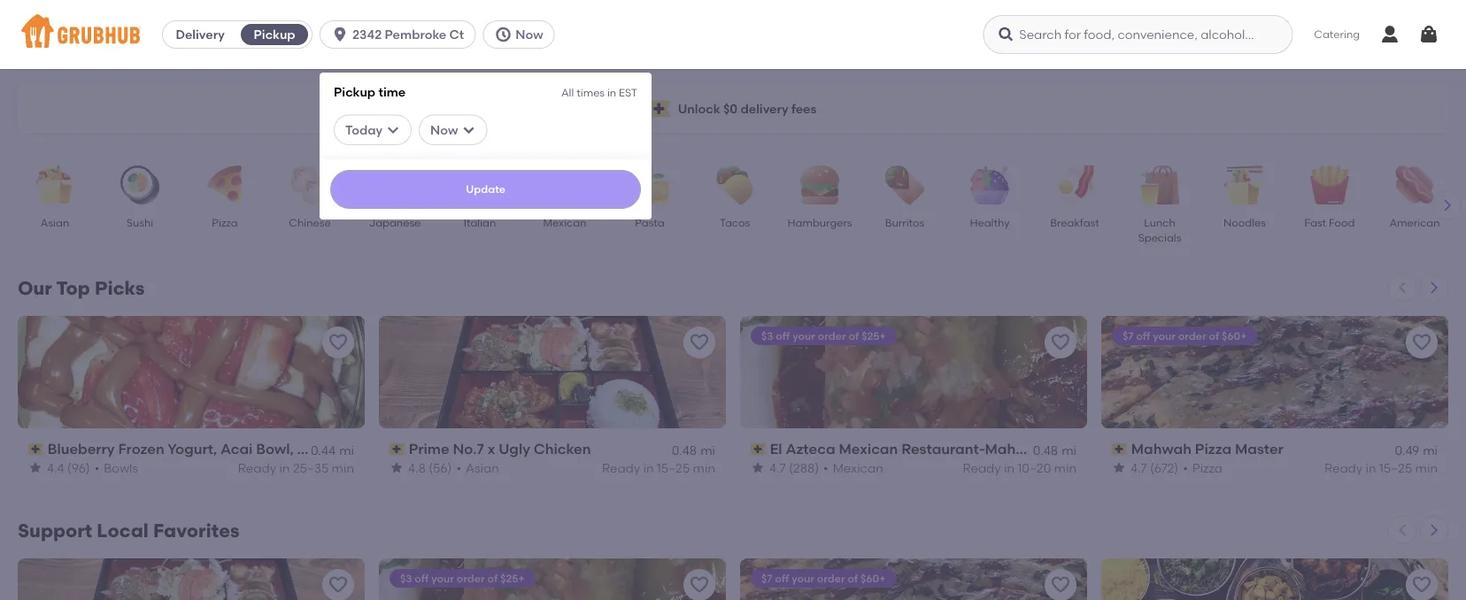 Task type: vqa. For each thing, say whether or not it's contained in the screenshot.
Donuts
no



Task type: describe. For each thing, give the bounding box(es) containing it.
yogurt,
[[168, 441, 217, 458]]

min for mahwah
[[1055, 461, 1077, 476]]

hamburgers image
[[789, 166, 851, 205]]

in inside the main navigation navigation
[[608, 86, 617, 99]]

15–25 for mahwah pizza master
[[1380, 461, 1413, 476]]

in for mahwah pizza master
[[1366, 461, 1377, 476]]

asian image
[[24, 166, 86, 205]]

svg image
[[462, 123, 476, 137]]

• for frozen
[[95, 461, 99, 476]]

unlock
[[678, 101, 721, 116]]

1 vertical spatial $60+
[[861, 572, 886, 585]]

lunch
[[1145, 216, 1176, 229]]

sushi image
[[109, 166, 171, 205]]

specials
[[1139, 232, 1182, 244]]

subscription pass image
[[751, 443, 767, 456]]

4.7 for mahwah
[[1131, 461, 1148, 476]]

pickup button
[[237, 20, 312, 49]]

• pizza
[[1184, 461, 1223, 476]]

mahwah pizza master
[[1132, 441, 1284, 458]]

2342 pembroke ct button
[[320, 20, 483, 49]]

1 vertical spatial $3 off your order of $25+
[[400, 572, 525, 585]]

mexican image
[[534, 166, 596, 205]]

pizza for • pizza
[[1193, 461, 1223, 476]]

2 mahwah from the left
[[1132, 441, 1192, 458]]

0 vertical spatial $3
[[762, 330, 774, 342]]

4.8 (56)
[[408, 461, 452, 476]]

0 vertical spatial caret right icon image
[[1441, 198, 1455, 213]]

now button
[[483, 20, 562, 49]]

unlock $0 delivery fees
[[678, 101, 817, 116]]

prime
[[409, 441, 450, 458]]

support local favorites
[[18, 520, 240, 542]]

acai
[[220, 441, 253, 458]]

0.49
[[1396, 443, 1420, 458]]

top
[[56, 277, 90, 300]]

american image
[[1384, 166, 1446, 205]]

bowl,
[[256, 441, 294, 458]]

(288)
[[789, 461, 819, 476]]

pasta
[[635, 216, 665, 229]]

tacos
[[720, 216, 750, 229]]

25–35
[[293, 461, 329, 476]]

1 vertical spatial $7
[[762, 572, 773, 585]]

• for azteca
[[824, 461, 829, 476]]

blueberry
[[48, 441, 115, 458]]

el azteca mexican restaurant-mahwah
[[770, 441, 1046, 458]]

4 min from the left
[[1416, 461, 1438, 476]]

in for blueberry frozen yogurt, acai bowl, smoothie and bubble tea
[[279, 461, 290, 476]]

el
[[770, 441, 783, 458]]

min for bowl,
[[332, 461, 354, 476]]

delivery button
[[163, 20, 237, 49]]

burritos image
[[874, 166, 936, 205]]

4.7 (288)
[[770, 461, 819, 476]]

times
[[577, 86, 605, 99]]

catering button
[[1302, 14, 1373, 55]]

tea
[[450, 441, 476, 458]]

0.48 for prime no.7 x ugly chicken
[[672, 443, 697, 458]]

our
[[18, 277, 52, 300]]

time
[[379, 84, 406, 99]]

• bowls
[[95, 461, 138, 476]]

ready for bowl,
[[238, 461, 276, 476]]

star icon image for prime no.7 x ugly chicken
[[390, 461, 404, 475]]

4.4 (96)
[[47, 461, 90, 476]]

pickup for pickup time
[[334, 84, 376, 99]]

japanese
[[369, 216, 421, 229]]

chinese image
[[279, 166, 341, 205]]

1 vertical spatial mexican
[[839, 441, 898, 458]]

pizza for mahwah pizza master
[[1196, 441, 1232, 458]]

• for no.7
[[457, 461, 461, 476]]

mi for mahwah
[[1062, 443, 1077, 458]]

2342 pembroke ct
[[353, 27, 464, 42]]

fast
[[1305, 216, 1327, 229]]

pickup time
[[334, 84, 406, 99]]

tacos image
[[704, 166, 766, 205]]

4.8
[[408, 461, 426, 476]]

ready for mahwah
[[963, 461, 1002, 476]]

1 mahwah from the left
[[985, 441, 1046, 458]]

healthy
[[970, 216, 1010, 229]]

sushi
[[127, 216, 153, 229]]

star icon image for mahwah pizza master
[[1113, 461, 1127, 475]]

fees
[[792, 101, 817, 116]]

all
[[562, 86, 574, 99]]

noodles image
[[1214, 166, 1276, 205]]

4.7 for el
[[770, 461, 786, 476]]

fast food
[[1305, 216, 1356, 229]]

our top picks
[[18, 277, 145, 300]]

4 mi from the left
[[1424, 443, 1438, 458]]

catering
[[1315, 28, 1361, 41]]

pembroke
[[385, 27, 447, 42]]

hamburgers
[[788, 216, 853, 229]]

in for prime no.7 x ugly chicken
[[644, 461, 654, 476]]

caret right icon image for favorites
[[1428, 523, 1442, 538]]

2342
[[353, 27, 382, 42]]

0.44 mi
[[311, 443, 354, 458]]

0.48 for el azteca mexican restaurant-mahwah
[[1034, 443, 1059, 458]]

ready in 25–35 min
[[238, 461, 354, 476]]

chicken
[[534, 441, 591, 458]]

(672)
[[1151, 461, 1179, 476]]

italian image
[[449, 166, 511, 205]]

burritos
[[886, 216, 925, 229]]

bowls
[[104, 461, 138, 476]]

picks
[[95, 277, 145, 300]]

local
[[97, 520, 149, 542]]

10–20
[[1018, 461, 1052, 476]]

ready in 15–25 min for prime no.7 x ugly chicken
[[602, 461, 716, 476]]

subscription pass image for prime no.7 x ugly chicken
[[390, 443, 405, 456]]

subscription pass image for mahwah pizza master
[[1113, 443, 1128, 456]]

0 horizontal spatial $7 off your order of $60+
[[762, 572, 886, 585]]

blueberry frozen yogurt, acai bowl, smoothie and bubble tea
[[48, 441, 476, 458]]

delivery
[[741, 101, 789, 116]]

0.49 mi
[[1396, 443, 1438, 458]]

frozen
[[118, 441, 165, 458]]

4 ready from the left
[[1325, 461, 1363, 476]]

breakfast image
[[1044, 166, 1106, 205]]

pizza image
[[194, 166, 256, 205]]

0 vertical spatial mexican
[[543, 216, 587, 229]]



Task type: locate. For each thing, give the bounding box(es) containing it.
2 mi from the left
[[701, 443, 716, 458]]

• asian
[[457, 461, 499, 476]]

0.48 up 10–20
[[1034, 443, 1059, 458]]

2 min from the left
[[693, 461, 716, 476]]

0 horizontal spatial 15–25
[[657, 461, 690, 476]]

mi right 0.49
[[1424, 443, 1438, 458]]

now
[[516, 27, 543, 42], [431, 122, 458, 137]]

mahwah
[[985, 441, 1046, 458], [1132, 441, 1192, 458]]

1 horizontal spatial subscription pass image
[[390, 443, 405, 456]]

0 horizontal spatial $25+
[[501, 572, 525, 585]]

ready
[[238, 461, 276, 476], [602, 461, 641, 476], [963, 461, 1002, 476], [1325, 461, 1363, 476]]

1 horizontal spatial 0.48 mi
[[1034, 443, 1077, 458]]

0 vertical spatial pizza
[[212, 216, 238, 229]]

min for chicken
[[693, 461, 716, 476]]

mahwah up ready in 10–20 min
[[985, 441, 1046, 458]]

0 horizontal spatial 4.7
[[770, 461, 786, 476]]

mi for bowl,
[[339, 443, 354, 458]]

caret right icon image for picks
[[1428, 281, 1442, 295]]

4 star icon image from the left
[[1113, 461, 1127, 475]]

food
[[1330, 216, 1356, 229]]

ready in 15–25 min for mahwah pizza master
[[1325, 461, 1438, 476]]

0 vertical spatial $25+
[[862, 330, 886, 342]]

today
[[346, 122, 383, 137]]

japanese image
[[364, 166, 426, 205]]

caret left icon image for support local favorites
[[1396, 523, 1410, 538]]

0.48 mi for prime no.7 x ugly chicken
[[672, 443, 716, 458]]

1 star icon image from the left
[[28, 461, 43, 475]]

2 15–25 from the left
[[1380, 461, 1413, 476]]

0 vertical spatial caret left icon image
[[1396, 281, 1410, 295]]

• mexican
[[824, 461, 884, 476]]

0.48 left subscription pass icon
[[672, 443, 697, 458]]

0 horizontal spatial $3
[[400, 572, 412, 585]]

3 • from the left
[[824, 461, 829, 476]]

0.48 mi
[[672, 443, 716, 458], [1034, 443, 1077, 458]]

update
[[466, 183, 506, 196]]

order
[[818, 330, 846, 342], [1179, 330, 1207, 342], [457, 572, 485, 585], [817, 572, 846, 585]]

1 horizontal spatial 15–25
[[1380, 461, 1413, 476]]

3 mi from the left
[[1062, 443, 1077, 458]]

1 subscription pass image from the left
[[28, 443, 44, 456]]

0 vertical spatial $7
[[1123, 330, 1134, 342]]

bubble
[[398, 441, 447, 458]]

$3
[[762, 330, 774, 342], [400, 572, 412, 585]]

subscription pass image
[[28, 443, 44, 456], [390, 443, 405, 456], [1113, 443, 1128, 456]]

mi
[[339, 443, 354, 458], [701, 443, 716, 458], [1062, 443, 1077, 458], [1424, 443, 1438, 458]]

star icon image left 4.4
[[28, 461, 43, 475]]

american
[[1390, 216, 1441, 229]]

noodles
[[1224, 216, 1267, 229]]

your
[[793, 330, 816, 342], [1153, 330, 1176, 342], [432, 572, 454, 585], [792, 572, 815, 585]]

1 horizontal spatial $7
[[1123, 330, 1134, 342]]

1 horizontal spatial 4.7
[[1131, 461, 1148, 476]]

0 vertical spatial $3 off your order of $25+
[[762, 330, 886, 342]]

svg image inside 2342 pembroke ct 'button'
[[331, 26, 349, 43]]

1 • from the left
[[95, 461, 99, 476]]

save this restaurant image
[[328, 332, 349, 353], [689, 332, 710, 353], [689, 575, 710, 596], [1051, 575, 1072, 596]]

lunch specials
[[1139, 216, 1182, 244]]

3 subscription pass image from the left
[[1113, 443, 1128, 456]]

all times in est
[[562, 86, 638, 99]]

1 horizontal spatial asian
[[466, 461, 499, 476]]

0.44
[[311, 443, 336, 458]]

3 star icon image from the left
[[751, 461, 765, 475]]

0 horizontal spatial ready in 15–25 min
[[602, 461, 716, 476]]

4 • from the left
[[1184, 461, 1189, 476]]

star icon image left "4.8"
[[390, 461, 404, 475]]

mi for chicken
[[701, 443, 716, 458]]

$0
[[724, 101, 738, 116]]

ct
[[450, 27, 464, 42]]

svg image inside now button
[[494, 26, 512, 43]]

1 caret left icon image from the top
[[1396, 281, 1410, 295]]

4.7 (672)
[[1131, 461, 1179, 476]]

pickup left time
[[334, 84, 376, 99]]

pizza down mahwah pizza master
[[1193, 461, 1223, 476]]

0.48 mi left subscription pass icon
[[672, 443, 716, 458]]

1 0.48 from the left
[[672, 443, 697, 458]]

0 horizontal spatial 0.48 mi
[[672, 443, 716, 458]]

and
[[367, 441, 395, 458]]

1 4.7 from the left
[[770, 461, 786, 476]]

• right (288)
[[824, 461, 829, 476]]

4.4
[[47, 461, 64, 476]]

caret left icon image down american
[[1396, 281, 1410, 295]]

0 vertical spatial pickup
[[254, 27, 296, 42]]

$7
[[1123, 330, 1134, 342], [762, 572, 773, 585]]

2 ready from the left
[[602, 461, 641, 476]]

1 vertical spatial pizza
[[1196, 441, 1232, 458]]

lunch specials image
[[1129, 166, 1191, 205]]

2 0.48 mi from the left
[[1034, 443, 1077, 458]]

mexican down mexican image
[[543, 216, 587, 229]]

caret left icon image down 0.49
[[1396, 523, 1410, 538]]

x
[[488, 441, 495, 458]]

1 vertical spatial $3
[[400, 572, 412, 585]]

0 horizontal spatial $7
[[762, 572, 773, 585]]

save this restaurant image
[[1051, 332, 1072, 353], [1412, 332, 1433, 353], [328, 575, 349, 596], [1412, 575, 1433, 596]]

pizza
[[212, 216, 238, 229], [1196, 441, 1232, 458], [1193, 461, 1223, 476]]

• right (56)
[[457, 461, 461, 476]]

1 vertical spatial $25+
[[501, 572, 525, 585]]

1 horizontal spatial $60+
[[1222, 330, 1247, 342]]

master
[[1236, 441, 1284, 458]]

2 subscription pass image from the left
[[390, 443, 405, 456]]

2 4.7 from the left
[[1131, 461, 1148, 476]]

1 horizontal spatial mahwah
[[1132, 441, 1192, 458]]

pizza up • pizza
[[1196, 441, 1232, 458]]

1 horizontal spatial $7 off your order of $60+
[[1123, 330, 1247, 342]]

0 horizontal spatial pickup
[[254, 27, 296, 42]]

pasta image
[[619, 166, 681, 205]]

• for pizza
[[1184, 461, 1189, 476]]

1 vertical spatial $7 off your order of $60+
[[762, 572, 886, 585]]

mi right 0.44
[[339, 443, 354, 458]]

0 vertical spatial $60+
[[1222, 330, 1247, 342]]

caret right icon image
[[1441, 198, 1455, 213], [1428, 281, 1442, 295], [1428, 523, 1442, 538]]

3 min from the left
[[1055, 461, 1077, 476]]

main navigation navigation
[[0, 0, 1467, 601]]

1 0.48 mi from the left
[[672, 443, 716, 458]]

delivery
[[176, 27, 225, 42]]

mexican up • mexican
[[839, 441, 898, 458]]

1 ready in 15–25 min from the left
[[602, 461, 716, 476]]

2 star icon image from the left
[[390, 461, 404, 475]]

healthy image
[[959, 166, 1021, 205]]

ready for chicken
[[602, 461, 641, 476]]

0 horizontal spatial now
[[431, 122, 458, 137]]

star icon image down subscription pass icon
[[751, 461, 765, 475]]

mi left subscription pass icon
[[701, 443, 716, 458]]

now inside now button
[[516, 27, 543, 42]]

• right the (96)
[[95, 461, 99, 476]]

1 min from the left
[[332, 461, 354, 476]]

caret left icon image for our top picks
[[1396, 281, 1410, 295]]

15–25
[[657, 461, 690, 476], [1380, 461, 1413, 476]]

$60+
[[1222, 330, 1247, 342], [861, 572, 886, 585]]

asian down "asian" image
[[41, 216, 69, 229]]

min
[[332, 461, 354, 476], [693, 461, 716, 476], [1055, 461, 1077, 476], [1416, 461, 1438, 476]]

grubhub plus flag logo image
[[650, 101, 671, 117]]

1 mi from the left
[[339, 443, 354, 458]]

0 horizontal spatial 0.48
[[672, 443, 697, 458]]

mexican down azteca
[[833, 461, 884, 476]]

(96)
[[67, 461, 90, 476]]

0 vertical spatial now
[[516, 27, 543, 42]]

ready in 10–20 min
[[963, 461, 1077, 476]]

mexican
[[543, 216, 587, 229], [839, 441, 898, 458], [833, 461, 884, 476]]

star icon image
[[28, 461, 43, 475], [390, 461, 404, 475], [751, 461, 765, 475], [1113, 461, 1127, 475]]

0 horizontal spatial $60+
[[861, 572, 886, 585]]

star icon image for blueberry frozen yogurt, acai bowl, smoothie and bubble tea
[[28, 461, 43, 475]]

ugly
[[499, 441, 530, 458]]

1 vertical spatial pickup
[[334, 84, 376, 99]]

2 caret left icon image from the top
[[1396, 523, 1410, 538]]

star icon image for el azteca mexican restaurant-mahwah
[[751, 461, 765, 475]]

1 vertical spatial caret right icon image
[[1428, 281, 1442, 295]]

0 horizontal spatial asian
[[41, 216, 69, 229]]

asian down x
[[466, 461, 499, 476]]

mahwah up (672)
[[1132, 441, 1192, 458]]

fast food image
[[1299, 166, 1361, 205]]

mi up ready in 10–20 min
[[1062, 443, 1077, 458]]

2 vertical spatial caret right icon image
[[1428, 523, 1442, 538]]

azteca
[[786, 441, 836, 458]]

$25+
[[862, 330, 886, 342], [501, 572, 525, 585]]

4.7 left (672)
[[1131, 461, 1148, 476]]

0 vertical spatial asian
[[41, 216, 69, 229]]

1 vertical spatial asian
[[466, 461, 499, 476]]

0 horizontal spatial mahwah
[[985, 441, 1046, 458]]

15–25 for prime no.7 x ugly chicken
[[657, 461, 690, 476]]

save this restaurant button
[[322, 327, 354, 359], [684, 327, 716, 359], [1045, 327, 1077, 359], [1407, 327, 1438, 359], [322, 569, 354, 601], [684, 569, 716, 601], [1045, 569, 1077, 601], [1407, 569, 1438, 601]]

pickup right delivery button
[[254, 27, 296, 42]]

1 horizontal spatial $3
[[762, 330, 774, 342]]

2 • from the left
[[457, 461, 461, 476]]

subscription pass image for blueberry frozen yogurt, acai bowl, smoothie and bubble tea
[[28, 443, 44, 456]]

support
[[18, 520, 92, 542]]

svg image
[[1419, 24, 1440, 45], [331, 26, 349, 43], [494, 26, 512, 43], [998, 26, 1015, 43], [386, 123, 400, 137]]

pickup inside button
[[254, 27, 296, 42]]

1 horizontal spatial 0.48
[[1034, 443, 1059, 458]]

(56)
[[429, 461, 452, 476]]

star icon image left the 4.7 (672)
[[1113, 461, 1127, 475]]

italian
[[464, 216, 496, 229]]

1 horizontal spatial pickup
[[334, 84, 376, 99]]

0.48
[[672, 443, 697, 458], [1034, 443, 1059, 458]]

est
[[619, 86, 638, 99]]

1 horizontal spatial $3 off your order of $25+
[[762, 330, 886, 342]]

0.48 mi up 10–20
[[1034, 443, 1077, 458]]

ready in 15–25 min
[[602, 461, 716, 476], [1325, 461, 1438, 476]]

pizza down pizza image
[[212, 216, 238, 229]]

4.7 down el
[[770, 461, 786, 476]]

1 vertical spatial caret left icon image
[[1396, 523, 1410, 538]]

3 ready from the left
[[963, 461, 1002, 476]]

4.7
[[770, 461, 786, 476], [1131, 461, 1148, 476]]

breakfast
[[1051, 216, 1100, 229]]

1 15–25 from the left
[[657, 461, 690, 476]]

favorites
[[153, 520, 240, 542]]

1 horizontal spatial now
[[516, 27, 543, 42]]

1 ready from the left
[[238, 461, 276, 476]]

restaurant-
[[902, 441, 985, 458]]

2 vertical spatial mexican
[[833, 461, 884, 476]]

1 vertical spatial now
[[431, 122, 458, 137]]

now left svg icon
[[431, 122, 458, 137]]

subscription pass image left blueberry
[[28, 443, 44, 456]]

in for el azteca mexican restaurant-mahwah
[[1004, 461, 1015, 476]]

0 horizontal spatial $3 off your order of $25+
[[400, 572, 525, 585]]

0 vertical spatial $7 off your order of $60+
[[1123, 330, 1247, 342]]

1 horizontal spatial $25+
[[862, 330, 886, 342]]

pickup for pickup
[[254, 27, 296, 42]]

smoothie
[[297, 441, 364, 458]]

pickup
[[254, 27, 296, 42], [334, 84, 376, 99]]

2 0.48 from the left
[[1034, 443, 1059, 458]]

2 ready in 15–25 min from the left
[[1325, 461, 1438, 476]]

1 horizontal spatial ready in 15–25 min
[[1325, 461, 1438, 476]]

subscription pass image left mahwah pizza master
[[1113, 443, 1128, 456]]

$7 off your order of $60+
[[1123, 330, 1247, 342], [762, 572, 886, 585]]

caret left icon image
[[1396, 281, 1410, 295], [1396, 523, 1410, 538]]

2 horizontal spatial subscription pass image
[[1113, 443, 1128, 456]]

subscription pass image left prime
[[390, 443, 405, 456]]

• right (672)
[[1184, 461, 1189, 476]]

0.48 mi for el azteca mexican restaurant-mahwah
[[1034, 443, 1077, 458]]

chinese
[[289, 216, 331, 229]]

prime no.7 x ugly chicken
[[409, 441, 591, 458]]

of
[[849, 330, 859, 342], [1210, 330, 1220, 342], [488, 572, 498, 585], [848, 572, 859, 585]]

no.7
[[453, 441, 484, 458]]

now right ct
[[516, 27, 543, 42]]

•
[[95, 461, 99, 476], [457, 461, 461, 476], [824, 461, 829, 476], [1184, 461, 1189, 476]]

update button
[[330, 170, 641, 209]]

0 horizontal spatial subscription pass image
[[28, 443, 44, 456]]

2 vertical spatial pizza
[[1193, 461, 1223, 476]]



